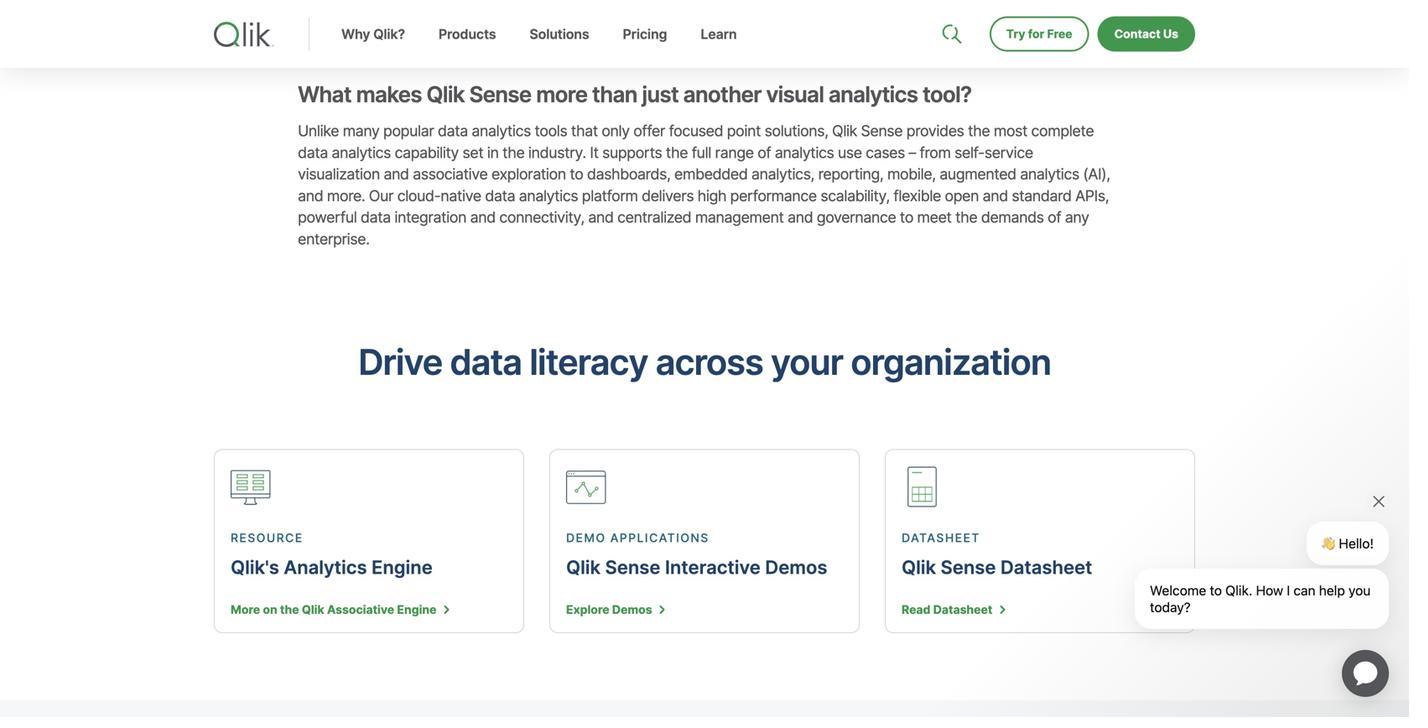 Task type: locate. For each thing, give the bounding box(es) containing it.
1 vertical spatial on
[[263, 603, 278, 617]]

pricing
[[823, 37, 868, 56], [1010, 37, 1055, 56]]

range
[[715, 143, 754, 162]]

centralized
[[618, 208, 692, 227]]

client-
[[398, 37, 440, 56]]

analytics up more on the qlik associative engine
[[284, 556, 367, 579]]

to down industry.
[[570, 165, 584, 184]]

of
[[758, 143, 771, 162], [1048, 208, 1062, 227]]

. right pricing
[[678, 37, 682, 56]]

read datasheet
[[902, 603, 993, 617]]

1 horizontal spatial to
[[900, 208, 914, 227]]

why qlik? button
[[325, 26, 422, 68]]

sense inside unlike many popular data analytics tools that only offer focused point solutions, qlik sense provides the most complete data analytics capability set in the industry. it supports the full range of analytics use cases – from self-service visualization and associative exploration to dashboards, embedded analytics, reporting, mobile, augmented analytics (ai), and more. our cloud-native data analytics platform delivers high performance scalability, flexible open and standard apis, powerful data integration and connectivity, and centralized management and governance to meet the demands of any enterprise.
[[861, 122, 903, 140]]

of up analytics,
[[758, 143, 771, 162]]

free
[[1048, 27, 1073, 41]]

exploration
[[492, 165, 566, 184]]

1 vertical spatial analytics
[[284, 556, 367, 579]]

qlik image
[[214, 22, 274, 47]]

analytics up standard
[[1021, 165, 1080, 184]]

datasheet
[[902, 531, 981, 546]]

demos right interactive
[[766, 556, 828, 579]]

contact
[[608, 37, 659, 56]]

engine right associative
[[397, 603, 437, 617]]

0 vertical spatial demos
[[766, 556, 828, 579]]

tool?
[[923, 81, 972, 108]]

qlik up popular
[[427, 81, 465, 108]]

management
[[695, 208, 784, 227]]

try for free
[[1007, 27, 1073, 41]]

0 vertical spatial analytics
[[758, 37, 819, 56]]

analytics up visual
[[758, 37, 819, 56]]

delivers
[[642, 187, 694, 205]]

demo applications
[[566, 531, 710, 546]]

scalability,
[[821, 187, 890, 205]]

the
[[984, 37, 1006, 56], [968, 122, 990, 140], [503, 143, 525, 162], [666, 143, 688, 162], [956, 208, 978, 227], [280, 603, 299, 617]]

application
[[1323, 630, 1410, 718]]

0 vertical spatial datasheet
[[1001, 556, 1093, 579]]

0 horizontal spatial on
[[263, 603, 278, 617]]

0 horizontal spatial .
[[678, 37, 682, 56]]

unlike
[[298, 122, 339, 140]]

managed
[[440, 37, 503, 56]]

the left "try" at top right
[[984, 37, 1006, 56]]

from
[[920, 143, 951, 162]]

1 vertical spatial demos
[[612, 603, 653, 617]]

qlik
[[323, 37, 348, 56], [686, 37, 711, 56], [427, 81, 465, 108], [833, 122, 858, 140], [566, 556, 601, 579], [902, 556, 937, 579], [302, 603, 324, 617]]

pricing button
[[606, 26, 684, 68]]

on
[[964, 37, 980, 56], [263, 603, 278, 617]]

qlik down qlik's analytics engine at left
[[302, 603, 324, 617]]

qlik right for
[[323, 37, 348, 56]]

. right free
[[1093, 37, 1097, 56]]

products
[[439, 26, 496, 42]]

set
[[463, 143, 484, 162]]

to
[[570, 165, 584, 184], [900, 208, 914, 227]]

augmented
[[940, 165, 1017, 184]]

explore
[[566, 603, 610, 617]]

drive data literacy across your organization
[[358, 341, 1051, 384]]

tools
[[535, 122, 568, 140]]

1 horizontal spatial .
[[1093, 37, 1097, 56]]

popular
[[383, 122, 434, 140]]

0 horizontal spatial to
[[570, 165, 584, 184]]

sense down datasheet
[[941, 556, 996, 579]]

analytics
[[758, 37, 819, 56], [284, 556, 367, 579]]

can
[[872, 37, 896, 56]]

service
[[985, 143, 1034, 162]]

0 horizontal spatial demos
[[612, 603, 653, 617]]

sense up cases
[[861, 122, 903, 140]]

more
[[231, 603, 260, 617]]

us
[[1164, 27, 1179, 41]]

0 horizontal spatial pricing
[[823, 37, 868, 56]]

focused
[[669, 122, 723, 140]]

contact us link
[[1098, 16, 1196, 52]]

the up self-
[[968, 122, 990, 140]]

point
[[727, 122, 761, 140]]

on right more
[[263, 603, 278, 617]]

mobile,
[[888, 165, 936, 184]]

the left full
[[666, 143, 688, 162]]

0 horizontal spatial of
[[758, 143, 771, 162]]

1 vertical spatial of
[[1048, 208, 1062, 227]]

0 horizontal spatial analytics
[[284, 556, 367, 579]]

1 horizontal spatial pricing
[[1010, 37, 1055, 56]]

1 horizontal spatial on
[[964, 37, 980, 56]]

0 vertical spatial of
[[758, 143, 771, 162]]

0 vertical spatial on
[[964, 37, 980, 56]]

the right in
[[503, 143, 525, 162]]

more
[[536, 81, 588, 108]]

login image
[[1142, 0, 1156, 13]]

more on the qlik associative engine
[[231, 603, 437, 617]]

analytics,
[[752, 165, 815, 184]]

what makes qlik sense more than just another visual analytics tool?
[[298, 81, 972, 108]]

for qlik sense client-managed pricing, please contact us . qlik cloud analytics pricing can be found on the pricing page .
[[298, 37, 1097, 56]]

engine up associative
[[372, 556, 433, 579]]

page
[[1059, 37, 1093, 56]]

1 . from the left
[[678, 37, 682, 56]]

1 horizontal spatial datasheet
[[1001, 556, 1093, 579]]

cloud
[[715, 37, 754, 56]]

apis,
[[1076, 187, 1109, 205]]

on right the found
[[964, 37, 980, 56]]

demos right explore
[[612, 603, 653, 617]]

be
[[900, 37, 917, 56]]

learn button
[[684, 26, 754, 68]]

of left 'any'
[[1048, 208, 1062, 227]]

unlike many popular data analytics tools that only offer focused point solutions, qlik sense provides the most complete data analytics capability set in the industry. it supports the full range of analytics use cases – from self-service visualization and associative exploration to dashboards, embedded analytics, reporting, mobile, augmented analytics (ai), and more. our cloud-native data analytics platform delivers high performance scalability, flexible open and standard apis, powerful data integration and connectivity, and centralized management and governance to meet the demands of any enterprise.
[[298, 122, 1111, 248]]

try for free link
[[990, 16, 1090, 52]]

sense left client-
[[352, 37, 394, 56]]

sense
[[352, 37, 394, 56], [470, 81, 532, 108], [861, 122, 903, 140], [605, 556, 661, 579], [941, 556, 996, 579]]

demos
[[766, 556, 828, 579], [612, 603, 653, 617]]

high
[[698, 187, 727, 205]]

in
[[487, 143, 499, 162]]

0 horizontal spatial datasheet
[[934, 603, 993, 617]]

us
[[662, 37, 678, 56]]

visualization
[[298, 165, 380, 184]]

and
[[384, 165, 409, 184], [298, 187, 323, 205], [983, 187, 1008, 205], [470, 208, 496, 227], [588, 208, 614, 227], [788, 208, 813, 227]]

resource
[[231, 531, 303, 546]]

analytics
[[829, 81, 918, 108], [472, 122, 531, 140], [332, 143, 391, 162], [775, 143, 834, 162], [1021, 165, 1080, 184], [519, 187, 578, 205]]

2 . from the left
[[1093, 37, 1097, 56]]

cloud-
[[397, 187, 441, 205]]

contact
[[1115, 27, 1161, 41]]

only
[[602, 122, 630, 140]]

analytics down the solutions,
[[775, 143, 834, 162]]

1 horizontal spatial of
[[1048, 208, 1062, 227]]

qlik up the use
[[833, 122, 858, 140]]

to down flexible
[[900, 208, 914, 227]]



Task type: describe. For each thing, give the bounding box(es) containing it.
industry.
[[529, 143, 586, 162]]

connectivity,
[[500, 208, 585, 227]]

try
[[1007, 27, 1026, 41]]

and down performance
[[788, 208, 813, 227]]

found
[[921, 37, 960, 56]]

full
[[692, 143, 712, 162]]

and down native
[[470, 208, 496, 227]]

pricing,
[[507, 37, 556, 56]]

sense down managed
[[470, 81, 532, 108]]

platform
[[582, 187, 638, 205]]

the down the open
[[956, 208, 978, 227]]

associative
[[413, 165, 488, 184]]

analytics down many
[[332, 143, 391, 162]]

1 horizontal spatial demos
[[766, 556, 828, 579]]

many
[[343, 122, 380, 140]]

across
[[656, 341, 763, 384]]

1 vertical spatial engine
[[397, 603, 437, 617]]

that
[[571, 122, 598, 140]]

qlik inside unlike many popular data analytics tools that only offer focused point solutions, qlik sense provides the most complete data analytics capability set in the industry. it supports the full range of analytics use cases – from self-service visualization and associative exploration to dashboards, embedded analytics, reporting, mobile, augmented analytics (ai), and more. our cloud-native data analytics platform delivers high performance scalability, flexible open and standard apis, powerful data integration and connectivity, and centralized management and governance to meet the demands of any enterprise.
[[833, 122, 858, 140]]

read
[[902, 603, 931, 617]]

1 vertical spatial datasheet
[[934, 603, 993, 617]]

flexible
[[894, 187, 941, 205]]

qlik?
[[374, 26, 405, 42]]

for
[[298, 37, 319, 56]]

and up our
[[384, 165, 409, 184]]

products button
[[422, 26, 513, 68]]

and up powerful
[[298, 187, 323, 205]]

open
[[945, 187, 979, 205]]

just
[[642, 81, 679, 108]]

use
[[838, 143, 862, 162]]

qlik down datasheet
[[902, 556, 937, 579]]

qlik's analytics engine
[[231, 556, 433, 579]]

integration
[[395, 208, 467, 227]]

for
[[1029, 27, 1045, 41]]

more.
[[327, 187, 365, 205]]

solutions,
[[765, 122, 829, 140]]

performance
[[731, 187, 817, 205]]

provides
[[907, 122, 965, 140]]

most
[[994, 122, 1028, 140]]

reporting,
[[819, 165, 884, 184]]

learn
[[701, 26, 737, 42]]

what
[[298, 81, 351, 108]]

please
[[560, 37, 604, 56]]

enterprise.
[[298, 230, 370, 248]]

our
[[369, 187, 394, 205]]

applications
[[611, 531, 710, 546]]

organization
[[851, 341, 1051, 384]]

another
[[684, 81, 762, 108]]

supports
[[603, 143, 662, 162]]

embedded
[[675, 165, 748, 184]]

qlik down "demo"
[[566, 556, 601, 579]]

the right more
[[280, 603, 299, 617]]

1 vertical spatial to
[[900, 208, 914, 227]]

governance
[[817, 208, 896, 227]]

dashboards,
[[587, 165, 671, 184]]

solutions button
[[513, 26, 606, 68]]

0 vertical spatial engine
[[372, 556, 433, 579]]

qlik sense datasheet
[[902, 556, 1093, 579]]

than
[[592, 81, 638, 108]]

1 pricing from the left
[[823, 37, 868, 56]]

and down platform
[[588, 208, 614, 227]]

explore demos
[[566, 603, 653, 617]]

analytics down can
[[829, 81, 918, 108]]

offer
[[634, 122, 665, 140]]

and up demands
[[983, 187, 1008, 205]]

literacy
[[530, 341, 648, 384]]

1 horizontal spatial analytics
[[758, 37, 819, 56]]

qlik sense interactive demos
[[566, 556, 828, 579]]

capability
[[395, 143, 459, 162]]

drive
[[358, 341, 442, 384]]

it
[[590, 143, 599, 162]]

qlik's
[[231, 556, 279, 579]]

–
[[909, 143, 916, 162]]

meet
[[918, 208, 952, 227]]

pricing page link
[[1010, 37, 1093, 56]]

standard
[[1012, 187, 1072, 205]]

your
[[771, 341, 843, 384]]

analytics up in
[[472, 122, 531, 140]]

cases
[[866, 143, 905, 162]]

complete
[[1032, 122, 1094, 140]]

analytics up connectivity,
[[519, 187, 578, 205]]

self-
[[955, 143, 985, 162]]

0 vertical spatial to
[[570, 165, 584, 184]]

powerful
[[298, 208, 357, 227]]

sense down demo applications in the bottom of the page
[[605, 556, 661, 579]]

associative
[[327, 603, 395, 617]]

native
[[441, 187, 481, 205]]

solutions
[[530, 26, 590, 42]]

qlik right us
[[686, 37, 711, 56]]

demands
[[982, 208, 1044, 227]]

2 pricing from the left
[[1010, 37, 1055, 56]]

visual
[[766, 81, 824, 108]]

pricing
[[623, 26, 667, 42]]

(ai),
[[1084, 165, 1111, 184]]



Task type: vqa. For each thing, say whether or not it's contained in the screenshot.


